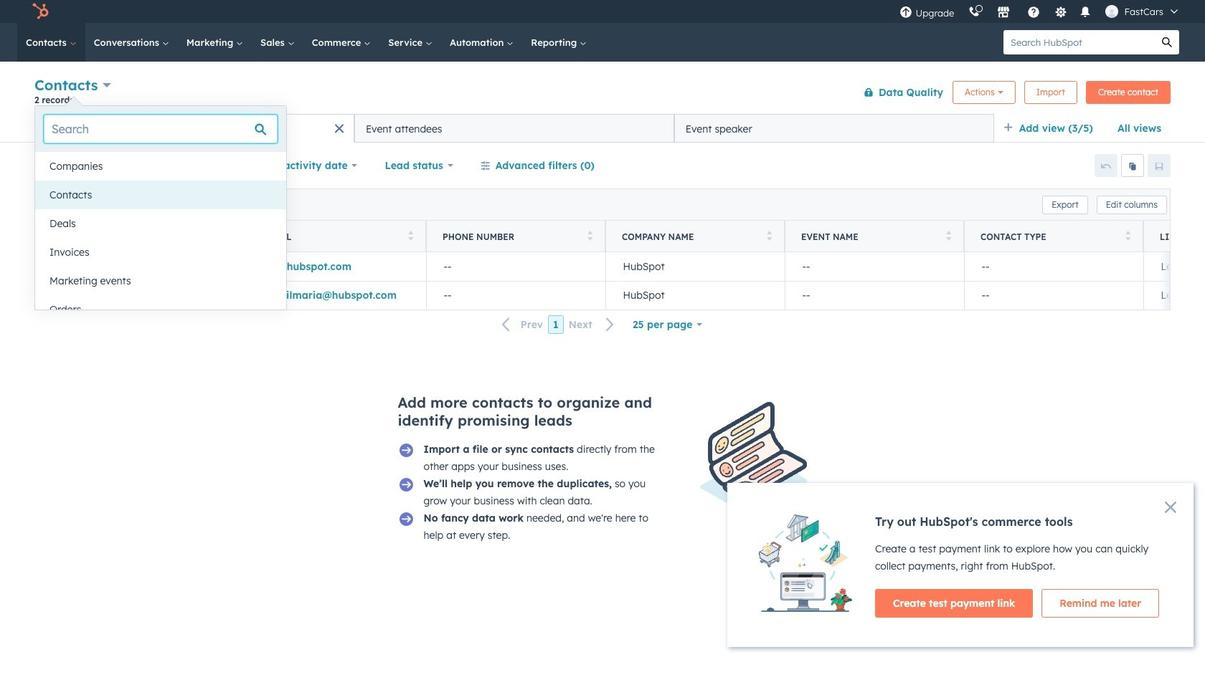 Task type: vqa. For each thing, say whether or not it's contained in the screenshot.
third Press to sort. image from the left
yes



Task type: locate. For each thing, give the bounding box(es) containing it.
4 press to sort. element from the left
[[946, 231, 951, 243]]

4 press to sort. image from the left
[[1125, 231, 1131, 241]]

pagination navigation
[[493, 316, 623, 335]]

menu
[[893, 0, 1188, 23]]

press to sort. element
[[408, 231, 413, 243], [587, 231, 593, 243], [767, 231, 772, 243], [946, 231, 951, 243], [1125, 231, 1131, 243]]

banner
[[34, 74, 1171, 114]]

press to sort. image
[[587, 231, 593, 241], [767, 231, 772, 241], [946, 231, 951, 241], [1125, 231, 1131, 241]]

christina overa image
[[1106, 5, 1119, 18]]

list box
[[35, 152, 286, 324]]

press to sort. image for 5th press to sort. element from left
[[1125, 231, 1131, 241]]

2 press to sort. image from the left
[[767, 231, 772, 241]]

1 press to sort. element from the left
[[408, 231, 413, 243]]

Search search field
[[44, 115, 278, 144]]

3 press to sort. image from the left
[[946, 231, 951, 241]]

2 press to sort. element from the left
[[587, 231, 593, 243]]

1 press to sort. image from the left
[[587, 231, 593, 241]]

press to sort. image for fourth press to sort. element from the left
[[946, 231, 951, 241]]



Task type: describe. For each thing, give the bounding box(es) containing it.
3 press to sort. element from the left
[[767, 231, 772, 243]]

press to sort. image for 3rd press to sort. element from right
[[767, 231, 772, 241]]

Search name, phone, email addresses, or company search field
[[38, 192, 212, 218]]

press to sort. image
[[408, 231, 413, 241]]

5 press to sort. element from the left
[[1125, 231, 1131, 243]]

press to sort. image for second press to sort. element from the left
[[587, 231, 593, 241]]

Search HubSpot search field
[[1004, 30, 1155, 55]]

marketplaces image
[[998, 6, 1011, 19]]

close image
[[1165, 502, 1177, 514]]



